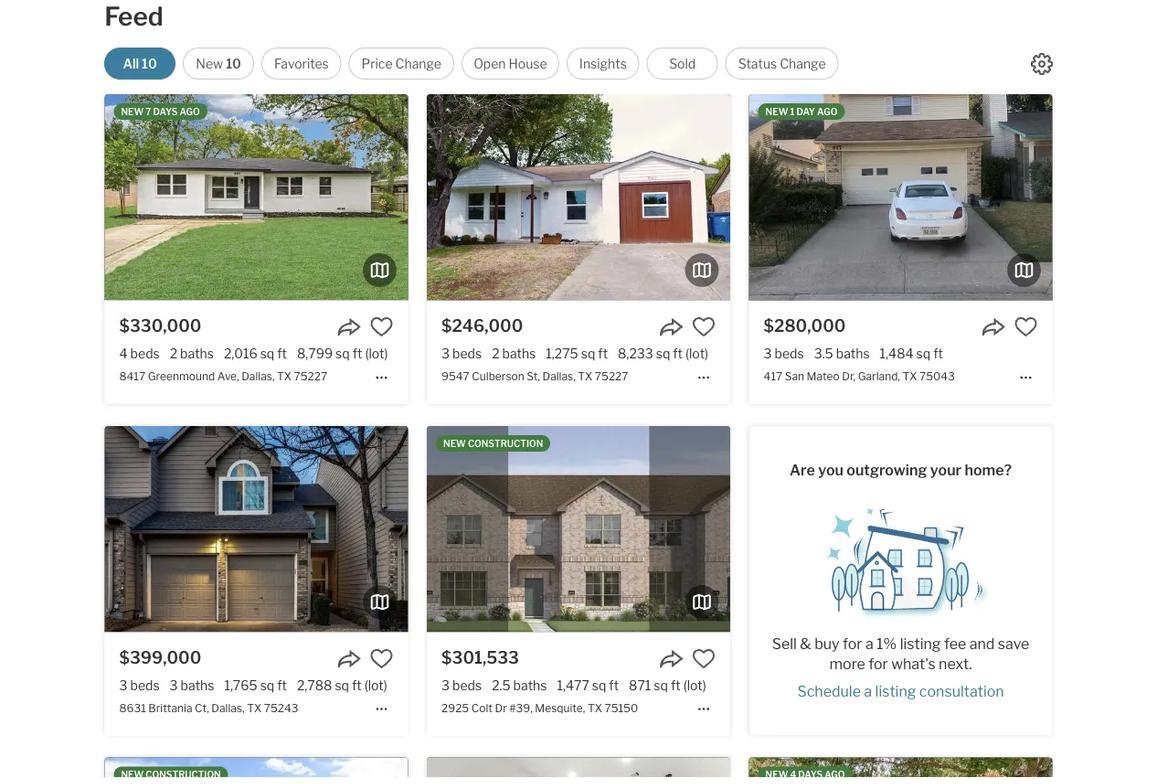 Task type: vqa. For each thing, say whether or not it's contained in the screenshot.
the bottommost Description:
no



Task type: describe. For each thing, give the bounding box(es) containing it.
3.5 baths
[[815, 346, 870, 362]]

construction
[[468, 438, 544, 449]]

2,016 sq ft
[[224, 346, 287, 362]]

brittania
[[148, 702, 193, 715]]

sold
[[670, 56, 696, 71]]

an image of a house image
[[810, 495, 993, 619]]

more
[[830, 655, 866, 673]]

feed
[[104, 1, 163, 32]]

greenmound
[[148, 370, 215, 383]]

1
[[791, 106, 795, 117]]

sq for 2,016
[[260, 346, 275, 362]]

and
[[970, 635, 995, 653]]

favorite button checkbox for $301,533
[[692, 647, 716, 671]]

1,275 sq ft
[[546, 346, 608, 362]]

mesquite,
[[535, 702, 586, 715]]

new 7 days ago
[[121, 106, 200, 117]]

871
[[629, 678, 652, 694]]

$399,000
[[119, 648, 202, 668]]

10 for all 10
[[142, 56, 157, 71]]

beds for $301,533
[[453, 678, 482, 694]]

4
[[119, 346, 128, 362]]

home?
[[965, 461, 1013, 479]]

75243
[[264, 702, 299, 715]]

8,233 sq ft (lot)
[[618, 346, 709, 362]]

culberson
[[472, 370, 525, 383]]

8,799
[[297, 346, 333, 362]]

price change
[[362, 56, 442, 71]]

Price Change radio
[[349, 48, 454, 80]]

you
[[819, 461, 844, 479]]

10 for new 10
[[226, 56, 241, 71]]

8,233
[[618, 346, 654, 362]]

ft for 8,233 sq ft (lot)
[[673, 346, 683, 362]]

sq for 2,788
[[335, 678, 349, 694]]

beds for $246,000
[[453, 346, 482, 362]]

outgrowing
[[847, 461, 928, 479]]

colt
[[472, 702, 493, 715]]

what's
[[892, 655, 936, 673]]

are you outgrowing your home?
[[790, 461, 1013, 479]]

Open House radio
[[462, 48, 560, 80]]

(lot) for $246,000
[[686, 346, 709, 362]]

8417
[[119, 370, 146, 383]]

New radio
[[183, 48, 254, 80]]

8631
[[119, 702, 146, 715]]

are
[[790, 461, 816, 479]]

new
[[196, 56, 223, 71]]

2 for $246,000
[[492, 346, 500, 362]]

75227 for $330,000
[[294, 370, 328, 383]]

st,
[[527, 370, 540, 383]]

dr
[[495, 702, 507, 715]]

save
[[999, 635, 1030, 653]]

3 for $301,533
[[442, 678, 450, 694]]

2 baths for $246,000
[[492, 346, 536, 362]]

2,788
[[297, 678, 332, 694]]

status
[[739, 56, 778, 71]]

ave,
[[217, 370, 239, 383]]

0 horizontal spatial for
[[843, 635, 863, 653]]

ft for 1,765 sq ft
[[277, 678, 287, 694]]

3 beds for $301,533
[[442, 678, 482, 694]]

tx down the 1,484 sq ft
[[903, 370, 918, 383]]

all
[[123, 56, 139, 71]]

tx for $399,000
[[247, 702, 262, 715]]

1,477 sq ft
[[557, 678, 619, 694]]

ct,
[[195, 702, 209, 715]]

8417 greenmound ave, dallas, tx 75227
[[119, 370, 328, 383]]

days
[[153, 106, 178, 117]]

$246,000
[[442, 316, 524, 336]]

ft for 1,484 sq ft
[[934, 346, 944, 362]]

sq for 1,484
[[917, 346, 931, 362]]

new for $301,533
[[444, 438, 466, 449]]

ft for 1,275 sq ft
[[599, 346, 608, 362]]

schedule
[[798, 683, 862, 701]]

a inside sell & buy for a 1% listing fee and save more for what's next.
[[866, 635, 874, 653]]

fee
[[945, 635, 967, 653]]

Sold radio
[[647, 48, 719, 80]]

1,765 sq ft
[[224, 678, 287, 694]]

listing inside sell & buy for a 1% listing fee and save more for what's next.
[[901, 635, 942, 653]]

3 for $246,000
[[442, 346, 450, 362]]

871 sq ft (lot)
[[629, 678, 707, 694]]

3 up "brittania"
[[170, 678, 178, 694]]

1 vertical spatial for
[[869, 655, 889, 673]]

beds for $399,000
[[130, 678, 160, 694]]

$301,533
[[442, 648, 519, 668]]

3.5
[[815, 346, 834, 362]]

1,477
[[557, 678, 590, 694]]

(lot) for $330,000
[[365, 346, 388, 362]]

Status Change radio
[[726, 48, 839, 80]]

photo of 9547 culberson st, dallas, tx 75227 image
[[427, 94, 731, 301]]

417
[[764, 370, 783, 383]]

status change
[[739, 56, 826, 71]]

ft for 1,477 sq ft
[[609, 678, 619, 694]]

new 10
[[196, 56, 241, 71]]

2,016
[[224, 346, 258, 362]]

day
[[797, 106, 816, 117]]

baths for $246,000
[[503, 346, 536, 362]]



Task type: locate. For each thing, give the bounding box(es) containing it.
favorite button image for $399,000
[[370, 647, 394, 671]]

0 vertical spatial a
[[866, 635, 874, 653]]

2 up greenmound in the top of the page
[[170, 346, 178, 362]]

ft up 75150
[[609, 678, 619, 694]]

0 vertical spatial for
[[843, 635, 863, 653]]

7
[[146, 106, 151, 117]]

sq right 8,799
[[336, 346, 350, 362]]

2,788 sq ft (lot)
[[297, 678, 388, 694]]

sq for 1,275
[[582, 346, 596, 362]]

75227 down 8,799
[[294, 370, 328, 383]]

schedule a listing consultation
[[798, 683, 1005, 701]]

san
[[785, 370, 805, 383]]

dallas, down 1,275
[[543, 370, 576, 383]]

1 horizontal spatial 10
[[226, 56, 241, 71]]

favorite button image up 8,233 sq ft (lot)
[[692, 315, 716, 339]]

dallas, down 2,016 sq ft
[[242, 370, 275, 383]]

1 horizontal spatial for
[[869, 655, 889, 673]]

beds
[[130, 346, 160, 362], [453, 346, 482, 362], [775, 346, 805, 362], [130, 678, 160, 694], [453, 678, 482, 694]]

photo of 417 san mateo dr, garland, tx 75043 image
[[750, 94, 1053, 301]]

2925
[[442, 702, 469, 715]]

for down 1%
[[869, 655, 889, 673]]

sq for 1,477
[[593, 678, 607, 694]]

option group
[[104, 48, 839, 80]]

0 horizontal spatial new
[[121, 106, 144, 117]]

4 beds
[[119, 346, 160, 362]]

1 horizontal spatial 2 baths
[[492, 346, 536, 362]]

75150
[[605, 702, 639, 715]]

10 right all
[[142, 56, 157, 71]]

0 horizontal spatial favorite button image
[[370, 315, 394, 339]]

tx for $330,000
[[277, 370, 292, 383]]

beds up san on the top right
[[775, 346, 805, 362]]

(lot) for $301,533
[[684, 678, 707, 694]]

3 up 8631
[[119, 678, 128, 694]]

0 horizontal spatial ago
[[180, 106, 200, 117]]

1,484 sq ft
[[880, 346, 944, 362]]

&
[[801, 635, 812, 653]]

1,275
[[546, 346, 579, 362]]

2.5 baths
[[492, 678, 547, 694]]

(lot) down favorite button checkbox
[[686, 346, 709, 362]]

dallas, for $399,000
[[212, 702, 245, 715]]

sq right 2,016
[[260, 346, 275, 362]]

tx
[[277, 370, 292, 383], [578, 370, 593, 383], [903, 370, 918, 383], [247, 702, 262, 715], [588, 702, 603, 715]]

change right price
[[396, 56, 442, 71]]

garland,
[[859, 370, 901, 383]]

a left 1%
[[866, 635, 874, 653]]

favorite button checkbox
[[692, 315, 716, 339]]

ft right 8,799
[[353, 346, 363, 362]]

1 horizontal spatial 75227
[[595, 370, 629, 383]]

beds for $330,000
[[130, 346, 160, 362]]

2 ago from the left
[[818, 106, 838, 117]]

favorite button image up 871 sq ft (lot)
[[692, 647, 716, 671]]

change for price change
[[396, 56, 442, 71]]

favorite button checkbox for $399,000
[[370, 647, 394, 671]]

1,765
[[224, 678, 258, 694]]

1 horizontal spatial 2
[[492, 346, 500, 362]]

3 up 417
[[764, 346, 773, 362]]

for up more
[[843, 635, 863, 653]]

2 favorite button image from the left
[[1015, 315, 1039, 339]]

$280,000
[[764, 316, 846, 336]]

ago for $330,000
[[180, 106, 200, 117]]

ft
[[277, 346, 287, 362], [353, 346, 363, 362], [599, 346, 608, 362], [673, 346, 683, 362], [934, 346, 944, 362], [277, 678, 287, 694], [352, 678, 362, 694], [609, 678, 619, 694], [671, 678, 681, 694]]

photo of 8631 brittania ct, dallas, tx 75243 image
[[105, 426, 408, 632]]

tx down 1,477 sq ft
[[588, 702, 603, 715]]

change
[[396, 56, 442, 71], [780, 56, 826, 71]]

8631 brittania ct, dallas, tx 75243
[[119, 702, 299, 715]]

new 1 day ago
[[766, 106, 838, 117]]

new left the 7
[[121, 106, 144, 117]]

417 san mateo dr, garland, tx 75043
[[764, 370, 956, 383]]

favorites
[[274, 56, 329, 71]]

Insights radio
[[567, 48, 640, 80]]

beds up the 9547
[[453, 346, 482, 362]]

1 vertical spatial a
[[865, 683, 873, 701]]

favorite button image for $280,000
[[1015, 315, 1039, 339]]

10 inside new radio
[[226, 56, 241, 71]]

75227 down 8,233
[[595, 370, 629, 383]]

beds up 8631
[[130, 678, 160, 694]]

a down more
[[865, 683, 873, 701]]

2 baths
[[170, 346, 214, 362], [492, 346, 536, 362]]

1 horizontal spatial change
[[780, 56, 826, 71]]

buy
[[815, 635, 840, 653]]

your
[[931, 461, 962, 479]]

open house
[[474, 56, 548, 71]]

(lot)
[[365, 346, 388, 362], [686, 346, 709, 362], [365, 678, 388, 694], [684, 678, 707, 694]]

2
[[170, 346, 178, 362], [492, 346, 500, 362]]

2 up culberson
[[492, 346, 500, 362]]

3 beds up 2925
[[442, 678, 482, 694]]

(lot) for $399,000
[[365, 678, 388, 694]]

3 beds for $246,000
[[442, 346, 482, 362]]

ago right days
[[180, 106, 200, 117]]

beds right 4
[[130, 346, 160, 362]]

favorite button image
[[692, 315, 716, 339], [370, 647, 394, 671], [692, 647, 716, 671]]

sq right 1,275
[[582, 346, 596, 362]]

3 beds up san on the top right
[[764, 346, 805, 362]]

new for $330,000
[[121, 106, 144, 117]]

9547
[[442, 370, 470, 383]]

ft for 2,016 sq ft
[[277, 346, 287, 362]]

2 baths up culberson
[[492, 346, 536, 362]]

ft right 8,233
[[673, 346, 683, 362]]

0 horizontal spatial 10
[[142, 56, 157, 71]]

photo of 8417 greenmound ave, dallas, tx 75227 image
[[105, 94, 408, 301]]

(lot) right 2,788
[[365, 678, 388, 694]]

favorite button image up "2,788 sq ft (lot)"
[[370, 647, 394, 671]]

option group containing all
[[104, 48, 839, 80]]

tx down 1,765 sq ft
[[247, 702, 262, 715]]

ft right 871
[[671, 678, 681, 694]]

next.
[[939, 655, 973, 673]]

tx for $246,000
[[578, 370, 593, 383]]

2 2 from the left
[[492, 346, 500, 362]]

3 beds
[[442, 346, 482, 362], [764, 346, 805, 362], [119, 678, 160, 694], [442, 678, 482, 694]]

ft for 871 sq ft (lot)
[[671, 678, 681, 694]]

mateo
[[807, 370, 840, 383]]

tx down 1,275 sq ft
[[578, 370, 593, 383]]

baths up greenmound in the top of the page
[[180, 346, 214, 362]]

2 75227 from the left
[[595, 370, 629, 383]]

beds up 2925
[[453, 678, 482, 694]]

10 right new
[[226, 56, 241, 71]]

ft left 8,799
[[277, 346, 287, 362]]

open
[[474, 56, 506, 71]]

All radio
[[104, 48, 176, 80]]

for
[[843, 635, 863, 653], [869, 655, 889, 673]]

sq up 75243
[[260, 678, 275, 694]]

1 favorite button image from the left
[[370, 315, 394, 339]]

dr,
[[843, 370, 856, 383]]

1 horizontal spatial ago
[[818, 106, 838, 117]]

listing down the what's
[[876, 683, 917, 701]]

dallas, down 1,765
[[212, 702, 245, 715]]

change right 'status' on the top right of the page
[[780, 56, 826, 71]]

sq for 1,765
[[260, 678, 275, 694]]

1 10 from the left
[[142, 56, 157, 71]]

favorite button checkbox for $330,000
[[370, 315, 394, 339]]

baths up ct,
[[181, 678, 214, 694]]

favorite button image for $246,000
[[692, 315, 716, 339]]

3 beds up 8631
[[119, 678, 160, 694]]

consultation
[[920, 683, 1005, 701]]

favorite button image for $330,000
[[370, 315, 394, 339]]

ft up 75043
[[934, 346, 944, 362]]

sell & buy for a 1% listing fee and save more for what's next.
[[773, 635, 1030, 673]]

new for $280,000
[[766, 106, 789, 117]]

3
[[442, 346, 450, 362], [764, 346, 773, 362], [119, 678, 128, 694], [170, 678, 178, 694], [442, 678, 450, 694]]

favorite button checkbox
[[370, 315, 394, 339], [1015, 315, 1039, 339], [370, 647, 394, 671], [692, 647, 716, 671]]

9547 culberson st, dallas, tx 75227
[[442, 370, 629, 383]]

favorite button image for $301,533
[[692, 647, 716, 671]]

1 vertical spatial listing
[[876, 683, 917, 701]]

3 up the 9547
[[442, 346, 450, 362]]

0 horizontal spatial 75227
[[294, 370, 328, 383]]

photo of 2921 colt dr #39, mesquite, tx 75150 image
[[105, 758, 408, 778]]

baths up #39,
[[514, 678, 547, 694]]

10 inside all option
[[142, 56, 157, 71]]

(lot) right 871
[[684, 678, 707, 694]]

sq right 8,233
[[656, 346, 671, 362]]

new construction
[[444, 438, 544, 449]]

2 baths up greenmound in the top of the page
[[170, 346, 214, 362]]

sell
[[773, 635, 798, 653]]

listing up the what's
[[901, 635, 942, 653]]

0 horizontal spatial change
[[396, 56, 442, 71]]

3 beds up the 9547
[[442, 346, 482, 362]]

3 for $280,000
[[764, 346, 773, 362]]

1,484
[[880, 346, 914, 362]]

photo of 7408 coronado way, dallas, tx 75214 image
[[427, 758, 731, 778]]

2 change from the left
[[780, 56, 826, 71]]

sq up 75043
[[917, 346, 931, 362]]

new left 1
[[766, 106, 789, 117]]

ft left 8,233
[[599, 346, 608, 362]]

#39,
[[510, 702, 533, 715]]

baths for $301,533
[[514, 678, 547, 694]]

sq for 871
[[654, 678, 669, 694]]

tx down 2,016 sq ft
[[277, 370, 292, 383]]

ft for 2,788 sq ft (lot)
[[352, 678, 362, 694]]

all 10
[[123, 56, 157, 71]]

3 for $399,000
[[119, 678, 128, 694]]

2 for $330,000
[[170, 346, 178, 362]]

baths for $280,000
[[837, 346, 870, 362]]

change inside status change option
[[780, 56, 826, 71]]

$330,000
[[119, 316, 202, 336]]

baths for $330,000
[[180, 346, 214, 362]]

1 75227 from the left
[[294, 370, 328, 383]]

1 change from the left
[[396, 56, 442, 71]]

2 10 from the left
[[226, 56, 241, 71]]

change for status change
[[780, 56, 826, 71]]

75043
[[920, 370, 956, 383]]

favorite button image
[[370, 315, 394, 339], [1015, 315, 1039, 339]]

2 horizontal spatial new
[[766, 106, 789, 117]]

1 ago from the left
[[180, 106, 200, 117]]

favorite button checkbox for $280,000
[[1015, 315, 1039, 339]]

ago
[[180, 106, 200, 117], [818, 106, 838, 117]]

1 horizontal spatial favorite button image
[[1015, 315, 1039, 339]]

1%
[[877, 635, 897, 653]]

0 vertical spatial listing
[[901, 635, 942, 653]]

dallas, for $246,000
[[543, 370, 576, 383]]

2925 colt dr #39, mesquite, tx 75150
[[442, 702, 639, 715]]

ft up 75243
[[277, 678, 287, 694]]

sq right 1,477 on the bottom of page
[[593, 678, 607, 694]]

1 2 baths from the left
[[170, 346, 214, 362]]

insights
[[580, 56, 627, 71]]

1 2 from the left
[[170, 346, 178, 362]]

ft for 8,799 sq ft (lot)
[[353, 346, 363, 362]]

2 baths for $330,000
[[170, 346, 214, 362]]

Favorites radio
[[262, 48, 342, 80]]

ago right 'day'
[[818, 106, 838, 117]]

0 horizontal spatial 2 baths
[[170, 346, 214, 362]]

baths up st,
[[503, 346, 536, 362]]

8,799 sq ft (lot)
[[297, 346, 388, 362]]

sq for 8,799
[[336, 346, 350, 362]]

baths up dr,
[[837, 346, 870, 362]]

3 up 2925
[[442, 678, 450, 694]]

photo of 2925 colt dr #39, mesquite, tx 75150 image
[[427, 426, 731, 632]]

3 beds for $280,000
[[764, 346, 805, 362]]

price
[[362, 56, 393, 71]]

sq
[[260, 346, 275, 362], [336, 346, 350, 362], [582, 346, 596, 362], [656, 346, 671, 362], [917, 346, 931, 362], [260, 678, 275, 694], [335, 678, 349, 694], [593, 678, 607, 694], [654, 678, 669, 694]]

ago for $280,000
[[818, 106, 838, 117]]

photo of 2848 ava ln, dallas, tx 75227 image
[[750, 758, 1053, 778]]

3 beds for $399,000
[[119, 678, 160, 694]]

change inside price change radio
[[396, 56, 442, 71]]

beds for $280,000
[[775, 346, 805, 362]]

(lot) right 8,799
[[365, 346, 388, 362]]

house
[[509, 56, 548, 71]]

ft right 2,788
[[352, 678, 362, 694]]

75227 for $246,000
[[595, 370, 629, 383]]

75227
[[294, 370, 328, 383], [595, 370, 629, 383]]

baths
[[180, 346, 214, 362], [503, 346, 536, 362], [837, 346, 870, 362], [181, 678, 214, 694], [514, 678, 547, 694]]

2 2 baths from the left
[[492, 346, 536, 362]]

2.5
[[492, 678, 511, 694]]

new
[[121, 106, 144, 117], [766, 106, 789, 117], [444, 438, 466, 449]]

listing
[[901, 635, 942, 653], [876, 683, 917, 701]]

3 baths
[[170, 678, 214, 694]]

sq for 8,233
[[656, 346, 671, 362]]

dallas, for $330,000
[[242, 370, 275, 383]]

new left construction
[[444, 438, 466, 449]]

baths for $399,000
[[181, 678, 214, 694]]

sq right 2,788
[[335, 678, 349, 694]]

sq right 871
[[654, 678, 669, 694]]

0 horizontal spatial 2
[[170, 346, 178, 362]]

1 horizontal spatial new
[[444, 438, 466, 449]]

dallas,
[[242, 370, 275, 383], [543, 370, 576, 383], [212, 702, 245, 715]]



